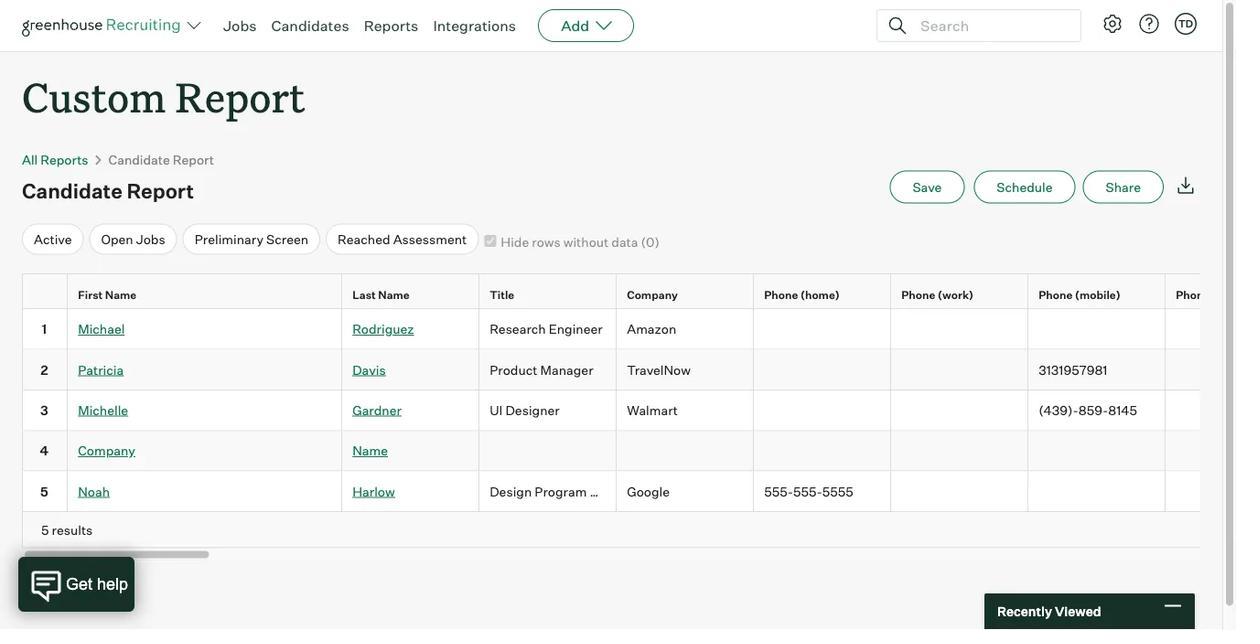 Task type: vqa. For each thing, say whether or not it's contained in the screenshot.
(skyp
yes



Task type: describe. For each thing, give the bounding box(es) containing it.
1 cell
[[22, 309, 68, 350]]

harlow
[[353, 483, 395, 499]]

ui designer
[[490, 402, 560, 418]]

research
[[490, 321, 546, 337]]

last name column header
[[342, 274, 483, 314]]

rows
[[532, 235, 561, 251]]

row containing 1
[[22, 309, 1237, 350]]

viewed
[[1056, 604, 1102, 620]]

phone for phone (work)
[[902, 287, 936, 301]]

preliminary screen
[[195, 231, 309, 247]]

row containing 5
[[22, 472, 1237, 512]]

0 vertical spatial reports
[[364, 16, 419, 35]]

title
[[490, 287, 515, 301]]

integrations link
[[433, 16, 516, 35]]

last name
[[353, 287, 410, 301]]

first name column header
[[68, 274, 346, 314]]

1 vertical spatial candidate
[[22, 178, 123, 203]]

data
[[612, 235, 639, 251]]

phone for phone (home)
[[765, 287, 799, 301]]

2 vertical spatial report
[[127, 178, 194, 203]]

candidate report link
[[109, 152, 214, 168]]

patricia
[[78, 361, 124, 377]]

0 horizontal spatial jobs
[[136, 231, 165, 247]]

reached assessment
[[338, 231, 467, 247]]

custom
[[22, 70, 166, 124]]

1 vertical spatial candidate report
[[22, 178, 194, 203]]

4 cell
[[22, 431, 68, 472]]

schedule button
[[974, 171, 1076, 204]]

design
[[490, 483, 532, 499]]

assessment
[[393, 231, 467, 247]]

product
[[490, 361, 538, 377]]

1
[[42, 321, 47, 337]]

product manager
[[490, 361, 594, 377]]

noah link
[[78, 483, 110, 499]]

custom report
[[22, 70, 305, 124]]

5 cell
[[22, 472, 68, 512]]

rodriguez link
[[353, 321, 414, 337]]

gardner
[[353, 402, 402, 418]]

all reports link
[[22, 152, 88, 168]]

save
[[913, 179, 942, 195]]

reached
[[338, 231, 391, 247]]

patricia link
[[78, 361, 124, 377]]

michael link
[[78, 321, 125, 337]]

row containing 2
[[22, 350, 1237, 390]]

all reports
[[22, 152, 88, 168]]

open
[[101, 231, 133, 247]]

name for first name
[[105, 287, 137, 301]]

4
[[40, 443, 49, 459]]

(mobile)
[[1076, 287, 1121, 301]]

2
[[40, 361, 48, 377]]

reports link
[[364, 16, 419, 35]]

walmart
[[627, 402, 678, 418]]

noah
[[78, 483, 110, 499]]

last
[[353, 287, 376, 301]]

phone for phone (mobile)
[[1039, 287, 1073, 301]]

8145
[[1109, 402, 1138, 418]]

1 555- from the left
[[765, 483, 794, 499]]

row group containing 1
[[22, 309, 1237, 512]]

add button
[[538, 9, 635, 42]]

3131957981
[[1039, 361, 1108, 377]]

phone (home)
[[765, 287, 840, 301]]

michael
[[78, 321, 125, 337]]

table containing 1
[[22, 273, 1237, 548]]

save and schedule this report to revisit it! element
[[890, 171, 974, 204]]

michelle link
[[78, 402, 128, 418]]

recently viewed
[[998, 604, 1102, 620]]

ui
[[490, 402, 503, 418]]

rodriguez
[[353, 321, 414, 337]]

859-
[[1079, 402, 1109, 418]]

column header inside row
[[22, 274, 71, 314]]

td button
[[1172, 9, 1201, 38]]

5 results
[[41, 522, 93, 538]]

phone (work)
[[902, 287, 974, 301]]

active
[[34, 231, 72, 247]]

td button
[[1176, 13, 1198, 35]]

phone (skyp
[[1177, 287, 1237, 301]]

1 vertical spatial report
[[173, 152, 214, 168]]

phone (home) column header
[[754, 274, 895, 314]]

name up harlow
[[353, 443, 388, 459]]

hide
[[501, 235, 529, 251]]

all
[[22, 152, 38, 168]]

share button
[[1084, 171, 1165, 204]]

5 for 5 results
[[41, 522, 49, 538]]

schedule
[[997, 179, 1053, 195]]

research engineer
[[490, 321, 603, 337]]

open jobs
[[101, 231, 165, 247]]

Search text field
[[916, 12, 1065, 39]]



Task type: locate. For each thing, give the bounding box(es) containing it.
amazon
[[627, 321, 677, 337]]

row containing first name
[[22, 273, 1237, 314]]

0 horizontal spatial reports
[[41, 152, 88, 168]]

row down travelnow
[[22, 390, 1237, 431]]

phone (work) column header
[[892, 274, 1033, 314]]

0 vertical spatial manager
[[541, 361, 594, 377]]

1 horizontal spatial company
[[627, 287, 678, 301]]

0 vertical spatial 5
[[40, 483, 48, 499]]

Hide rows without data (0) checkbox
[[485, 235, 496, 247]]

company inside column header
[[627, 287, 678, 301]]

1 horizontal spatial jobs
[[223, 16, 257, 35]]

report down candidate report 'link'
[[127, 178, 194, 203]]

row group
[[22, 309, 1237, 512]]

greenhouse recruiting image
[[22, 15, 187, 37]]

3 phone from the left
[[1039, 287, 1073, 301]]

name for last name
[[378, 287, 410, 301]]

company for company column header
[[627, 287, 678, 301]]

candidate report down custom report on the top left of page
[[109, 152, 214, 168]]

555-
[[765, 483, 794, 499], [794, 483, 823, 499]]

phone left (mobile)
[[1039, 287, 1073, 301]]

results
[[52, 522, 93, 538]]

download image
[[1176, 175, 1198, 197]]

designer
[[506, 402, 560, 418]]

4 row from the top
[[22, 390, 1237, 431]]

name right last
[[378, 287, 410, 301]]

5 inside the 5 cell
[[40, 483, 48, 499]]

row up walmart
[[22, 350, 1237, 390]]

phone for phone (skyp
[[1177, 287, 1211, 301]]

0 vertical spatial company
[[627, 287, 678, 301]]

name link
[[353, 443, 388, 459]]

cell
[[754, 309, 892, 350], [892, 309, 1029, 350], [1029, 309, 1166, 350], [1166, 309, 1237, 350], [754, 350, 892, 390], [892, 350, 1029, 390], [1166, 350, 1237, 390], [754, 390, 892, 431], [892, 390, 1029, 431], [1166, 390, 1237, 431], [480, 431, 617, 472], [617, 431, 754, 472], [754, 431, 892, 472], [892, 431, 1029, 472], [1029, 431, 1166, 472], [1166, 431, 1237, 472], [892, 472, 1029, 512], [1029, 472, 1166, 512], [1166, 472, 1237, 512]]

0 vertical spatial candidate
[[109, 152, 170, 168]]

phone (mobile) column header
[[1029, 274, 1170, 314]]

5 for 5
[[40, 483, 48, 499]]

3 cell
[[22, 390, 68, 431]]

3
[[40, 402, 48, 418]]

title column header
[[480, 274, 621, 314]]

integrations
[[433, 16, 516, 35]]

5 left results
[[41, 522, 49, 538]]

(439)-
[[1039, 402, 1079, 418]]

0 vertical spatial report
[[175, 70, 305, 124]]

phone
[[765, 287, 799, 301], [902, 287, 936, 301], [1039, 287, 1073, 301], [1177, 287, 1211, 301]]

preliminary
[[195, 231, 264, 247]]

google
[[627, 483, 670, 499]]

0 horizontal spatial company
[[78, 443, 135, 459]]

row down walmart
[[22, 472, 1237, 512]]

3 row from the top
[[22, 350, 1237, 390]]

column header
[[22, 274, 71, 314]]

555-555-5555
[[765, 483, 854, 499]]

company for company link
[[78, 443, 135, 459]]

michelle
[[78, 402, 128, 418]]

share
[[1106, 179, 1142, 195]]

1 vertical spatial 5
[[41, 522, 49, 538]]

1 vertical spatial reports
[[41, 152, 88, 168]]

4 phone from the left
[[1177, 287, 1211, 301]]

name right the first
[[105, 287, 137, 301]]

row containing 4
[[22, 431, 1237, 472]]

2 phone from the left
[[902, 287, 936, 301]]

td
[[1179, 17, 1194, 30]]

5555
[[823, 483, 854, 499]]

reports
[[364, 16, 419, 35], [41, 152, 88, 168]]

reports right candidates
[[364, 16, 419, 35]]

0 vertical spatial candidate report
[[109, 152, 214, 168]]

company up amazon in the bottom of the page
[[627, 287, 678, 301]]

table
[[22, 273, 1237, 548]]

1 vertical spatial jobs
[[136, 231, 165, 247]]

travelnow
[[627, 361, 691, 377]]

add
[[561, 16, 590, 35]]

davis link
[[353, 361, 386, 377]]

report
[[175, 70, 305, 124], [173, 152, 214, 168], [127, 178, 194, 203]]

manager down engineer
[[541, 361, 594, 377]]

candidate down all reports link
[[22, 178, 123, 203]]

company down michelle link
[[78, 443, 135, 459]]

program
[[535, 483, 587, 499]]

hide rows without data (0)
[[501, 235, 660, 251]]

harlow link
[[353, 483, 395, 499]]

first
[[78, 287, 103, 301]]

candidates
[[271, 16, 349, 35]]

engineer
[[549, 321, 603, 337]]

5
[[40, 483, 48, 499], [41, 522, 49, 538]]

company link
[[78, 443, 135, 459]]

2 555- from the left
[[794, 483, 823, 499]]

candidate down custom report on the top left of page
[[109, 152, 170, 168]]

phone left (home)
[[765, 287, 799, 301]]

name
[[105, 287, 137, 301], [378, 287, 410, 301], [353, 443, 388, 459]]

1 horizontal spatial reports
[[364, 16, 419, 35]]

jobs left candidates
[[223, 16, 257, 35]]

without
[[564, 235, 609, 251]]

candidate
[[109, 152, 170, 168], [22, 178, 123, 203]]

6 row from the top
[[22, 472, 1237, 512]]

davis
[[353, 361, 386, 377]]

row up amazon in the bottom of the page
[[22, 273, 1237, 314]]

5 row from the top
[[22, 431, 1237, 472]]

row containing 3
[[22, 390, 1237, 431]]

phone (mobile)
[[1039, 287, 1121, 301]]

manager right program
[[590, 483, 643, 499]]

phone left (skyp
[[1177, 287, 1211, 301]]

(home)
[[801, 287, 840, 301]]

recently
[[998, 604, 1053, 620]]

save button
[[890, 171, 965, 204]]

gardner link
[[353, 402, 402, 418]]

report down custom report on the top left of page
[[173, 152, 214, 168]]

0 vertical spatial jobs
[[223, 16, 257, 35]]

configure image
[[1102, 13, 1124, 35]]

(work)
[[938, 287, 974, 301]]

1 vertical spatial manager
[[590, 483, 643, 499]]

jobs right open
[[136, 231, 165, 247]]

candidate report up open
[[22, 178, 194, 203]]

company column header
[[617, 274, 758, 314]]

company
[[627, 287, 678, 301], [78, 443, 135, 459]]

reports right all
[[41, 152, 88, 168]]

row up travelnow
[[22, 309, 1237, 350]]

row up google at the right of the page
[[22, 431, 1237, 472]]

(439)-859-8145
[[1039, 402, 1138, 418]]

phone left (work)
[[902, 287, 936, 301]]

5 down 4 cell
[[40, 483, 48, 499]]

1 vertical spatial company
[[78, 443, 135, 459]]

jobs
[[223, 16, 257, 35], [136, 231, 165, 247]]

2 row from the top
[[22, 309, 1237, 350]]

jobs link
[[223, 16, 257, 35]]

report down jobs link
[[175, 70, 305, 124]]

1 phone from the left
[[765, 287, 799, 301]]

manager
[[541, 361, 594, 377], [590, 483, 643, 499]]

design program manager
[[490, 483, 643, 499]]

screen
[[266, 231, 309, 247]]

first name
[[78, 287, 137, 301]]

row
[[22, 273, 1237, 314], [22, 309, 1237, 350], [22, 350, 1237, 390], [22, 390, 1237, 431], [22, 431, 1237, 472], [22, 472, 1237, 512]]

1 row from the top
[[22, 273, 1237, 314]]

2 cell
[[22, 350, 68, 390]]

(skyp
[[1213, 287, 1237, 301]]

candidates link
[[271, 16, 349, 35]]

(0)
[[641, 235, 660, 251]]



